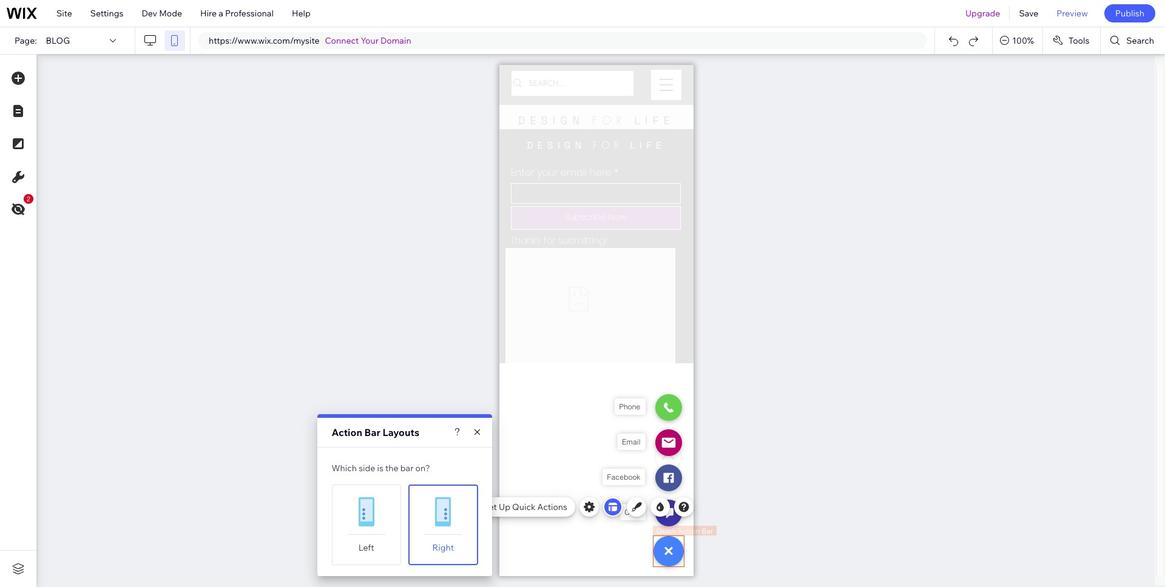 Task type: vqa. For each thing, say whether or not it's contained in the screenshot.
site.
no



Task type: describe. For each thing, give the bounding box(es) containing it.
action bar layouts
[[332, 427, 419, 439]]

publish
[[1115, 8, 1144, 19]]

bar
[[400, 463, 414, 474]]

domain
[[381, 35, 411, 46]]

your
[[361, 35, 379, 46]]

actions
[[537, 502, 567, 513]]

tools button
[[1043, 27, 1100, 54]]

blog
[[46, 35, 70, 46]]

search button
[[1101, 27, 1165, 54]]

quick
[[512, 502, 535, 513]]

100%
[[1012, 35, 1034, 46]]

search
[[1126, 35, 1154, 46]]

settings
[[90, 8, 123, 19]]

https://www.wix.com/mysite
[[209, 35, 320, 46]]

preview
[[1057, 8, 1088, 19]]

help
[[292, 8, 311, 19]]

tools
[[1069, 35, 1089, 46]]

https://www.wix.com/mysite connect your domain
[[209, 35, 411, 46]]

up
[[499, 502, 510, 513]]

dev mode
[[142, 8, 182, 19]]

bar
[[364, 427, 380, 439]]

publish button
[[1104, 4, 1155, 22]]

set up quick actions
[[483, 502, 567, 513]]

site
[[56, 8, 72, 19]]

save
[[1019, 8, 1038, 19]]

left
[[359, 542, 374, 553]]

which side is the bar on?
[[332, 463, 430, 474]]

upgrade
[[965, 8, 1000, 19]]

layouts
[[383, 427, 419, 439]]



Task type: locate. For each thing, give the bounding box(es) containing it.
the
[[385, 463, 398, 474]]

2
[[27, 195, 30, 203]]

a
[[219, 8, 223, 19]]

is
[[377, 463, 383, 474]]

which
[[332, 463, 357, 474]]

2 button
[[5, 194, 33, 222]]

on?
[[415, 463, 430, 474]]

side
[[359, 463, 375, 474]]

100% button
[[993, 27, 1042, 54]]

save button
[[1010, 0, 1048, 27]]

hire
[[200, 8, 217, 19]]

action
[[332, 427, 362, 439]]

right
[[432, 542, 454, 553]]

hire a professional
[[200, 8, 274, 19]]

professional
[[225, 8, 274, 19]]

connect
[[325, 35, 359, 46]]

set
[[483, 502, 497, 513]]

preview button
[[1048, 0, 1097, 27]]

dev
[[142, 8, 157, 19]]

mode
[[159, 8, 182, 19]]



